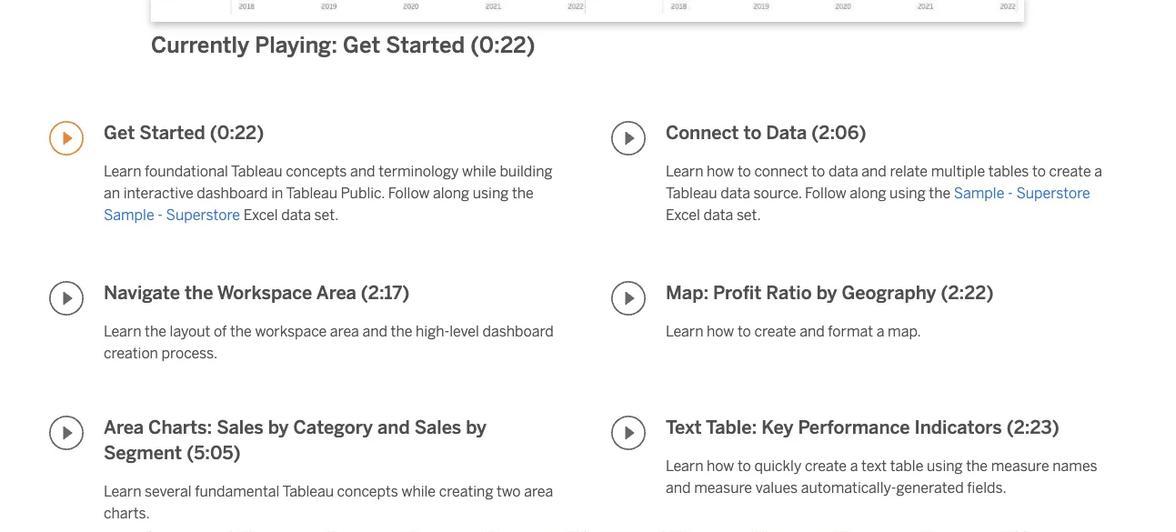 Task type: describe. For each thing, give the bounding box(es) containing it.
- inside learn foundational tableau concepts and terminology while building an interactive dashboard in tableau public. follow along using the sample - superstore excel data set.
[[158, 206, 163, 223]]

concepts inside learn several fundamental tableau concepts while creating two area charts.
[[337, 482, 398, 500]]

1 horizontal spatial (0:22)
[[470, 32, 535, 58]]

sample - superstore link for get started (0:22)
[[104, 206, 240, 223]]

(2:23)
[[1007, 416, 1059, 438]]

2 sales from the left
[[414, 416, 461, 438]]

format
[[828, 322, 873, 340]]

set. inside sample - superstore excel data set.
[[737, 206, 761, 223]]

data inside learn foundational tableau concepts and terminology while building an interactive dashboard in tableau public. follow along using the sample - superstore excel data set.
[[281, 206, 311, 223]]

terminology
[[379, 162, 459, 180]]

navigate
[[104, 282, 180, 304]]

while inside learn several fundamental tableau concepts while creating two area charts.
[[402, 482, 436, 500]]

learn for map: profit ratio by geography (2:22)
[[666, 322, 704, 340]]

the inside learn foundational tableau concepts and terminology while building an interactive dashboard in tableau public. follow along using the sample - superstore excel data set.
[[512, 184, 534, 201]]

and inside learn how to connect to data and relate multiple tables to create a tableau data source. follow along using the
[[862, 162, 887, 180]]

and inside area charts: sales by category and sales by segment (5:05)
[[378, 416, 410, 438]]

workspace
[[217, 282, 312, 304]]

key
[[762, 416, 794, 438]]

by for geography
[[817, 282, 837, 304]]

connect
[[754, 162, 808, 180]]

several
[[145, 482, 192, 500]]

play video image for area
[[49, 416, 84, 450]]

data inside sample - superstore excel data set.
[[704, 206, 733, 223]]

ratio
[[766, 282, 812, 304]]

1 horizontal spatial by
[[466, 416, 487, 438]]

sample inside sample - superstore excel data set.
[[954, 184, 1005, 201]]

area inside learn the layout of the workspace area and the high-level dashboard creation process.
[[330, 322, 359, 340]]

map:
[[666, 282, 709, 304]]

1 vertical spatial a
[[877, 322, 885, 340]]

foundational
[[145, 162, 228, 180]]

playing:
[[255, 32, 337, 58]]

level
[[450, 322, 479, 340]]

names
[[1053, 457, 1098, 474]]

category
[[293, 416, 373, 438]]

source.
[[754, 184, 802, 201]]

to left data
[[744, 122, 762, 144]]

quickly
[[754, 457, 802, 474]]

play video image for text
[[611, 416, 646, 450]]

workspace
[[255, 322, 327, 340]]

play video image for connect
[[611, 121, 646, 155]]

how for table:
[[707, 457, 734, 474]]

tables
[[989, 162, 1029, 180]]

0 horizontal spatial measure
[[694, 479, 752, 496]]

excel inside learn foundational tableau concepts and terminology while building an interactive dashboard in tableau public. follow along using the sample - superstore excel data set.
[[243, 206, 278, 223]]

process.
[[161, 344, 218, 361]]

to down profit
[[738, 322, 751, 340]]

play video image for map:
[[611, 281, 646, 316]]

currently playing: get started (0:22)
[[151, 32, 535, 58]]

learn foundational tableau concepts and terminology while building an interactive dashboard in tableau public. follow along using the sample - superstore excel data set.
[[104, 162, 553, 223]]

by for category
[[268, 416, 289, 438]]

text
[[666, 416, 702, 438]]

area inside learn several fundamental tableau concepts while creating two area charts.
[[524, 482, 553, 500]]

sample inside learn foundational tableau concepts and terminology while building an interactive dashboard in tableau public. follow along using the sample - superstore excel data set.
[[104, 206, 154, 223]]

sample - superstore link for connect to data (2:06)
[[954, 184, 1090, 201]]

follow inside learn foundational tableau concepts and terminology while building an interactive dashboard in tableau public. follow along using the sample - superstore excel data set.
[[388, 184, 430, 201]]

charts:
[[148, 416, 212, 438]]

the left high-
[[391, 322, 412, 340]]

1 horizontal spatial started
[[386, 32, 465, 58]]

superstore inside sample - superstore excel data set.
[[1016, 184, 1090, 201]]

learn how to connect to data and relate multiple tables to create a tableau data source. follow along using the
[[666, 162, 1102, 201]]

(2:22)
[[941, 282, 994, 304]]

how for profit
[[707, 322, 734, 340]]

the up layout
[[185, 282, 213, 304]]

charts.
[[104, 504, 150, 522]]

sample - superstore excel data set.
[[666, 184, 1090, 223]]

text table: key performance indicators (2:23)
[[666, 416, 1059, 438]]

learn inside learn foundational tableau concepts and terminology while building an interactive dashboard in tableau public. follow along using the sample - superstore excel data set.
[[104, 162, 141, 180]]

performance
[[798, 416, 910, 438]]

to right connect
[[812, 162, 825, 180]]

dashboard inside learn the layout of the workspace area and the high-level dashboard creation process.
[[483, 322, 554, 340]]

map.
[[888, 322, 921, 340]]

superstore inside learn foundational tableau concepts and terminology while building an interactive dashboard in tableau public. follow along using the sample - superstore excel data set.
[[166, 206, 240, 223]]

the inside "learn how to quickly create a text table using the measure names and measure values automatically-generated fields."
[[966, 457, 988, 474]]

using inside "learn how to quickly create a text table using the measure names and measure values automatically-generated fields."
[[927, 457, 963, 474]]

generated
[[896, 479, 964, 496]]

geography
[[842, 282, 936, 304]]

tableau inside learn several fundamental tableau concepts while creating two area charts.
[[282, 482, 334, 500]]

(2:17)
[[361, 282, 410, 304]]



Task type: locate. For each thing, give the bounding box(es) containing it.
0 horizontal spatial excel
[[243, 206, 278, 223]]

high-
[[416, 322, 450, 340]]

learn inside "learn how to quickly create a text table using the measure names and measure values automatically-generated fields."
[[666, 457, 704, 474]]

1 horizontal spatial sales
[[414, 416, 461, 438]]

1 vertical spatial play video image
[[49, 416, 84, 450]]

how
[[707, 162, 734, 180], [707, 322, 734, 340], [707, 457, 734, 474]]

and right category
[[378, 416, 410, 438]]

data down (2:06)
[[829, 162, 858, 180]]

2 horizontal spatial using
[[927, 457, 963, 474]]

sample - superstore link down tables
[[954, 184, 1090, 201]]

the inside learn how to connect to data and relate multiple tables to create a tableau data source. follow along using the
[[929, 184, 951, 201]]

learn how to quickly create a text table using the measure names and measure values automatically-generated fields.
[[666, 457, 1098, 496]]

and down the (2:17)
[[362, 322, 387, 340]]

map: profit ratio by geography (2:22)
[[666, 282, 994, 304]]

excel up 'map:'
[[666, 206, 700, 223]]

1 vertical spatial -
[[158, 206, 163, 223]]

using inside learn how to connect to data and relate multiple tables to create a tableau data source. follow along using the
[[890, 184, 926, 201]]

learn for text table: key performance indicators (2:23)
[[666, 457, 704, 474]]

area right workspace
[[330, 322, 359, 340]]

2 follow from the left
[[805, 184, 847, 201]]

and
[[350, 162, 375, 180], [862, 162, 887, 180], [362, 322, 387, 340], [800, 322, 825, 340], [378, 416, 410, 438], [666, 479, 691, 496]]

and down text
[[666, 479, 691, 496]]

1 horizontal spatial superstore
[[1016, 184, 1090, 201]]

1 horizontal spatial using
[[890, 184, 926, 201]]

relate
[[890, 162, 928, 180]]

0 horizontal spatial get
[[104, 122, 135, 144]]

the
[[512, 184, 534, 201], [929, 184, 951, 201], [185, 282, 213, 304], [145, 322, 166, 340], [230, 322, 252, 340], [391, 322, 412, 340], [966, 457, 988, 474]]

1 vertical spatial how
[[707, 322, 734, 340]]

play video image left navigate
[[49, 281, 84, 316]]

the down multiple
[[929, 184, 951, 201]]

0 vertical spatial area
[[316, 282, 356, 304]]

1 vertical spatial while
[[402, 482, 436, 500]]

play video image for get
[[49, 121, 84, 155]]

1 vertical spatial (0:22)
[[210, 122, 264, 144]]

(2:06)
[[812, 122, 866, 144]]

along down terminology on the left top of page
[[433, 184, 469, 201]]

0 horizontal spatial area
[[104, 416, 144, 438]]

area right two
[[524, 482, 553, 500]]

by
[[817, 282, 837, 304], [268, 416, 289, 438], [466, 416, 487, 438]]

get right playing:
[[343, 32, 380, 58]]

0 vertical spatial get
[[343, 32, 380, 58]]

1 follow from the left
[[388, 184, 430, 201]]

a
[[1094, 162, 1102, 180], [877, 322, 885, 340], [850, 457, 858, 474]]

set.
[[314, 206, 339, 223], [737, 206, 761, 223]]

dashboard
[[197, 184, 268, 201], [483, 322, 554, 340]]

1 horizontal spatial set.
[[737, 206, 761, 223]]

and inside learn foundational tableau concepts and terminology while building an interactive dashboard in tableau public. follow along using the sample - superstore excel data set.
[[350, 162, 375, 180]]

0 horizontal spatial while
[[402, 482, 436, 500]]

how down profit
[[707, 322, 734, 340]]

2 horizontal spatial create
[[1049, 162, 1091, 180]]

measure
[[991, 457, 1049, 474], [694, 479, 752, 496]]

1 vertical spatial measure
[[694, 479, 752, 496]]

while
[[462, 162, 496, 180], [402, 482, 436, 500]]

area up segment
[[104, 416, 144, 438]]

1 horizontal spatial measure
[[991, 457, 1049, 474]]

1 horizontal spatial while
[[462, 162, 496, 180]]

1 horizontal spatial sample - superstore link
[[954, 184, 1090, 201]]

1 horizontal spatial dashboard
[[483, 322, 554, 340]]

excel down in
[[243, 206, 278, 223]]

0 vertical spatial a
[[1094, 162, 1102, 180]]

concepts down category
[[337, 482, 398, 500]]

by right ratio
[[817, 282, 837, 304]]

while left creating
[[402, 482, 436, 500]]

in
[[271, 184, 283, 201]]

using
[[473, 184, 509, 201], [890, 184, 926, 201], [927, 457, 963, 474]]

measure up fields.
[[991, 457, 1049, 474]]

- down interactive
[[158, 206, 163, 223]]

0 vertical spatial (0:22)
[[470, 32, 535, 58]]

2 play video image from the top
[[49, 416, 84, 450]]

1 vertical spatial sample
[[104, 206, 154, 223]]

of
[[214, 322, 227, 340]]

sample down an
[[104, 206, 154, 223]]

along down (2:06)
[[850, 184, 886, 201]]

2 how from the top
[[707, 322, 734, 340]]

1 horizontal spatial area
[[316, 282, 356, 304]]

1 play video image from the top
[[49, 121, 84, 155]]

sample down multiple
[[954, 184, 1005, 201]]

0 vertical spatial sample - superstore link
[[954, 184, 1090, 201]]

two
[[497, 482, 521, 500]]

0 vertical spatial area
[[330, 322, 359, 340]]

tableau inside learn how to connect to data and relate multiple tables to create a tableau data source. follow along using the
[[666, 184, 717, 201]]

play video image
[[611, 121, 646, 155], [49, 281, 84, 316], [611, 281, 646, 316], [611, 416, 646, 450]]

0 horizontal spatial a
[[850, 457, 858, 474]]

a inside learn how to connect to data and relate multiple tables to create a tableau data source. follow along using the
[[1094, 162, 1102, 180]]

0 horizontal spatial sample - superstore link
[[104, 206, 240, 223]]

create up automatically-
[[805, 457, 847, 474]]

along inside learn foundational tableau concepts and terminology while building an interactive dashboard in tableau public. follow along using the sample - superstore excel data set.
[[433, 184, 469, 201]]

2 along from the left
[[850, 184, 886, 201]]

get started (0:22)
[[104, 122, 264, 144]]

using down the relate
[[890, 184, 926, 201]]

creating
[[439, 482, 493, 500]]

2 excel from the left
[[666, 206, 700, 223]]

excel inside sample - superstore excel data set.
[[666, 206, 700, 223]]

follow down terminology on the left top of page
[[388, 184, 430, 201]]

tableau right in
[[286, 184, 337, 201]]

learn down 'map:'
[[666, 322, 704, 340]]

the down 'building'
[[512, 184, 534, 201]]

create
[[1049, 162, 1091, 180], [754, 322, 796, 340], [805, 457, 847, 474]]

how inside learn how to connect to data and relate multiple tables to create a tableau data source. follow along using the
[[707, 162, 734, 180]]

measure left the values
[[694, 479, 752, 496]]

2 vertical spatial create
[[805, 457, 847, 474]]

interactive
[[123, 184, 193, 201]]

indicators
[[915, 416, 1002, 438]]

and inside learn the layout of the workspace area and the high-level dashboard creation process.
[[362, 322, 387, 340]]

set. inside learn foundational tableau concepts and terminology while building an interactive dashboard in tableau public. follow along using the sample - superstore excel data set.
[[314, 206, 339, 223]]

data
[[829, 162, 858, 180], [721, 184, 750, 201], [281, 206, 311, 223], [704, 206, 733, 223]]

0 horizontal spatial area
[[330, 322, 359, 340]]

along inside learn how to connect to data and relate multiple tables to create a tableau data source. follow along using the
[[850, 184, 886, 201]]

to left connect
[[738, 162, 751, 180]]

layout
[[170, 322, 210, 340]]

2 set. from the left
[[737, 206, 761, 223]]

1 horizontal spatial create
[[805, 457, 847, 474]]

2 vertical spatial how
[[707, 457, 734, 474]]

create inside "learn how to quickly create a text table using the measure names and measure values automatically-generated fields."
[[805, 457, 847, 474]]

learn the layout of the workspace area and the high-level dashboard creation process.
[[104, 322, 554, 361]]

0 horizontal spatial using
[[473, 184, 509, 201]]

concepts
[[286, 162, 347, 180], [337, 482, 398, 500]]

2 vertical spatial a
[[850, 457, 858, 474]]

1 vertical spatial create
[[754, 322, 796, 340]]

0 vertical spatial sample
[[954, 184, 1005, 201]]

learn inside learn the layout of the workspace area and the high-level dashboard creation process.
[[104, 322, 141, 340]]

profit
[[713, 282, 762, 304]]

0 vertical spatial superstore
[[1016, 184, 1090, 201]]

sales
[[217, 416, 264, 438], [414, 416, 461, 438]]

fundamental
[[195, 482, 279, 500]]

using inside learn foundational tableau concepts and terminology while building an interactive dashboard in tableau public. follow along using the sample - superstore excel data set.
[[473, 184, 509, 201]]

0 vertical spatial concepts
[[286, 162, 347, 180]]

0 horizontal spatial by
[[268, 416, 289, 438]]

superstore
[[1016, 184, 1090, 201], [166, 206, 240, 223]]

-
[[1008, 184, 1013, 201], [158, 206, 163, 223]]

1 sales from the left
[[217, 416, 264, 438]]

0 horizontal spatial -
[[158, 206, 163, 223]]

create right tables
[[1049, 162, 1091, 180]]

how down connect
[[707, 162, 734, 180]]

sales up creating
[[414, 416, 461, 438]]

excel
[[243, 206, 278, 223], [666, 206, 700, 223]]

0 horizontal spatial along
[[433, 184, 469, 201]]

- inside sample - superstore excel data set.
[[1008, 184, 1013, 201]]

(0:22)
[[470, 32, 535, 58], [210, 122, 264, 144]]

(5:05)
[[187, 442, 241, 464]]

along
[[433, 184, 469, 201], [850, 184, 886, 201]]

a inside "learn how to quickly create a text table using the measure names and measure values automatically-generated fields."
[[850, 457, 858, 474]]

0 vertical spatial play video image
[[49, 121, 84, 155]]

follow
[[388, 184, 430, 201], [805, 184, 847, 201]]

dashboard right level in the bottom left of the page
[[483, 322, 554, 340]]

0 vertical spatial while
[[462, 162, 496, 180]]

learn how to create and format a map.
[[666, 322, 921, 340]]

tableau up in
[[231, 162, 282, 180]]

1 horizontal spatial follow
[[805, 184, 847, 201]]

0 horizontal spatial sample
[[104, 206, 154, 223]]

1 horizontal spatial get
[[343, 32, 380, 58]]

1 horizontal spatial sample
[[954, 184, 1005, 201]]

text
[[861, 457, 887, 474]]

tableau down connect
[[666, 184, 717, 201]]

values
[[756, 479, 798, 496]]

fields.
[[967, 479, 1007, 496]]

0 vertical spatial create
[[1049, 162, 1091, 180]]

1 horizontal spatial a
[[877, 322, 885, 340]]

started
[[386, 32, 465, 58], [139, 122, 205, 144]]

1 excel from the left
[[243, 206, 278, 223]]

a left 'map.'
[[877, 322, 885, 340]]

using up generated
[[927, 457, 963, 474]]

using down 'building'
[[473, 184, 509, 201]]

area charts: sales by category and sales by segment (5:05)
[[104, 416, 487, 464]]

0 horizontal spatial superstore
[[166, 206, 240, 223]]

1 vertical spatial started
[[139, 122, 205, 144]]

a right tables
[[1094, 162, 1102, 180]]

learn down connect
[[666, 162, 704, 180]]

the up creation
[[145, 322, 166, 340]]

0 vertical spatial how
[[707, 162, 734, 180]]

table:
[[706, 416, 757, 438]]

1 horizontal spatial area
[[524, 482, 553, 500]]

0 horizontal spatial started
[[139, 122, 205, 144]]

sample - superstore link down interactive
[[104, 206, 240, 223]]

0 vertical spatial started
[[386, 32, 465, 58]]

automatically-
[[801, 479, 896, 496]]

how inside "learn how to quickly create a text table using the measure names and measure values automatically-generated fields."
[[707, 457, 734, 474]]

1 vertical spatial get
[[104, 122, 135, 144]]

area inside area charts: sales by category and sales by segment (5:05)
[[104, 416, 144, 438]]

follow inside learn how to connect to data and relate multiple tables to create a tableau data source. follow along using the
[[805, 184, 847, 201]]

1 vertical spatial superstore
[[166, 206, 240, 223]]

0 horizontal spatial sales
[[217, 416, 264, 438]]

tableau down area charts: sales by category and sales by segment (5:05)
[[282, 482, 334, 500]]

learn inside learn how to connect to data and relate multiple tables to create a tableau data source. follow along using the
[[666, 162, 704, 180]]

dashboard left in
[[197, 184, 268, 201]]

learn up charts.
[[104, 482, 141, 500]]

learn up an
[[104, 162, 141, 180]]

1 vertical spatial sample - superstore link
[[104, 206, 240, 223]]

learn for area charts: sales by category and sales by segment (5:05)
[[104, 482, 141, 500]]

currently
[[151, 32, 249, 58]]

area
[[316, 282, 356, 304], [104, 416, 144, 438]]

learn inside learn several fundamental tableau concepts while creating two area charts.
[[104, 482, 141, 500]]

concepts inside learn foundational tableau concepts and terminology while building an interactive dashboard in tableau public. follow along using the sample - superstore excel data set.
[[286, 162, 347, 180]]

learn for navigate the workspace area (2:17)
[[104, 322, 141, 340]]

2 horizontal spatial a
[[1094, 162, 1102, 180]]

1 vertical spatial area
[[524, 482, 553, 500]]

and left the format
[[800, 322, 825, 340]]

multiple
[[931, 162, 985, 180]]

sales up "(5:05)"
[[217, 416, 264, 438]]

while left 'building'
[[462, 162, 496, 180]]

learn up creation
[[104, 322, 141, 340]]

1 set. from the left
[[314, 206, 339, 223]]

an
[[104, 184, 120, 201]]

play video image
[[49, 121, 84, 155], [49, 416, 84, 450]]

to
[[744, 122, 762, 144], [738, 162, 751, 180], [812, 162, 825, 180], [1032, 162, 1046, 180], [738, 322, 751, 340], [738, 457, 751, 474]]

how for to
[[707, 162, 734, 180]]

learn
[[104, 162, 141, 180], [666, 162, 704, 180], [104, 322, 141, 340], [666, 322, 704, 340], [666, 457, 704, 474], [104, 482, 141, 500]]

by up creating
[[466, 416, 487, 438]]

and inside "learn how to quickly create a text table using the measure names and measure values automatically-generated fields."
[[666, 479, 691, 496]]

1 horizontal spatial along
[[850, 184, 886, 201]]

- down tables
[[1008, 184, 1013, 201]]

get up an
[[104, 122, 135, 144]]

connect
[[666, 122, 739, 144]]

1 horizontal spatial -
[[1008, 184, 1013, 201]]

tableau
[[231, 162, 282, 180], [286, 184, 337, 201], [666, 184, 717, 201], [282, 482, 334, 500]]

by left category
[[268, 416, 289, 438]]

learn several fundamental tableau concepts while creating two area charts.
[[104, 482, 553, 522]]

1 vertical spatial area
[[104, 416, 144, 438]]

0 vertical spatial -
[[1008, 184, 1013, 201]]

play video image left connect
[[611, 121, 646, 155]]

data
[[766, 122, 807, 144]]

sample - superstore link
[[954, 184, 1090, 201], [104, 206, 240, 223]]

1 how from the top
[[707, 162, 734, 180]]

0 horizontal spatial follow
[[388, 184, 430, 201]]

1 vertical spatial concepts
[[337, 482, 398, 500]]

0 horizontal spatial dashboard
[[197, 184, 268, 201]]

1 vertical spatial dashboard
[[483, 322, 554, 340]]

0 horizontal spatial (0:22)
[[210, 122, 264, 144]]

superstore down tables
[[1016, 184, 1090, 201]]

0 horizontal spatial set.
[[314, 206, 339, 223]]

create down ratio
[[754, 322, 796, 340]]

create inside learn how to connect to data and relate multiple tables to create a tableau data source. follow along using the
[[1049, 162, 1091, 180]]

to right tables
[[1032, 162, 1046, 180]]

area left the (2:17)
[[316, 282, 356, 304]]

the up fields.
[[966, 457, 988, 474]]

0 vertical spatial dashboard
[[197, 184, 268, 201]]

1 horizontal spatial excel
[[666, 206, 700, 223]]

creation
[[104, 344, 158, 361]]

dashboard inside learn foundational tableau concepts and terminology while building an interactive dashboard in tableau public. follow along using the sample - superstore excel data set.
[[197, 184, 268, 201]]

play video image for navigate
[[49, 281, 84, 316]]

to inside "learn how to quickly create a text table using the measure names and measure values automatically-generated fields."
[[738, 457, 751, 474]]

a left text
[[850, 457, 858, 474]]

and up public.
[[350, 162, 375, 180]]

learn for connect to data (2:06)
[[666, 162, 704, 180]]

2 horizontal spatial by
[[817, 282, 837, 304]]

sample
[[954, 184, 1005, 201], [104, 206, 154, 223]]

get
[[343, 32, 380, 58], [104, 122, 135, 144]]

public.
[[341, 184, 385, 201]]

play video image left text
[[611, 416, 646, 450]]

follow right source.
[[805, 184, 847, 201]]

building
[[500, 162, 553, 180]]

3 how from the top
[[707, 457, 734, 474]]

while inside learn foundational tableau concepts and terminology while building an interactive dashboard in tableau public. follow along using the sample - superstore excel data set.
[[462, 162, 496, 180]]

learn down text
[[666, 457, 704, 474]]

to left quickly
[[738, 457, 751, 474]]

and up sample - superstore excel data set.
[[862, 162, 887, 180]]

1 along from the left
[[433, 184, 469, 201]]

play video image left 'map:'
[[611, 281, 646, 316]]

0 vertical spatial measure
[[991, 457, 1049, 474]]

superstore down foundational
[[166, 206, 240, 223]]

area
[[330, 322, 359, 340], [524, 482, 553, 500]]

navigate the workspace area (2:17)
[[104, 282, 410, 304]]

data down in
[[281, 206, 311, 223]]

concepts up public.
[[286, 162, 347, 180]]

segment
[[104, 442, 182, 464]]

connect to data (2:06)
[[666, 122, 866, 144]]

data up profit
[[704, 206, 733, 223]]

table
[[890, 457, 924, 474]]

0 horizontal spatial create
[[754, 322, 796, 340]]

the right of on the bottom of the page
[[230, 322, 252, 340]]

how down table:
[[707, 457, 734, 474]]

data left source.
[[721, 184, 750, 201]]



Task type: vqa. For each thing, say whether or not it's contained in the screenshot.
the middle A
yes



